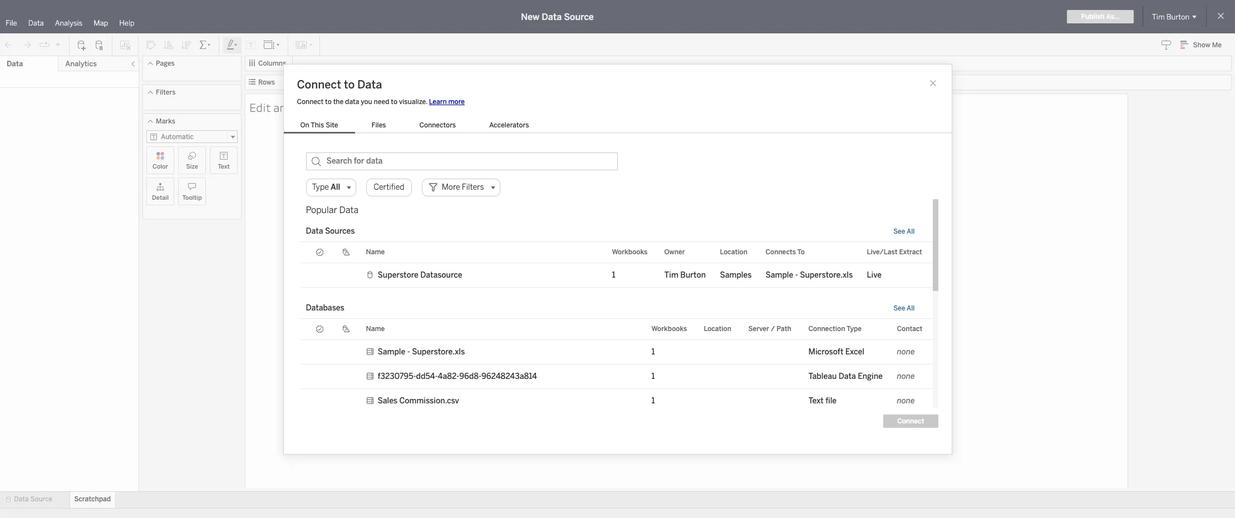 Task type: describe. For each thing, give the bounding box(es) containing it.
1 horizontal spatial source
[[564, 11, 594, 22]]

visualize.
[[399, 98, 428, 106]]

pause auto updates image
[[94, 39, 105, 50]]

superstore
[[378, 270, 419, 280]]

connectors
[[420, 121, 456, 129]]

f3230795-
[[378, 372, 416, 381]]

map
[[94, 19, 108, 27]]

1 data from the top
[[345, 98, 360, 106]]

see for 1
[[894, 304, 906, 312]]

your
[[319, 99, 343, 115]]

color
[[153, 163, 168, 170]]

more
[[449, 98, 465, 106]]

highlight image
[[226, 39, 239, 50]]

tim burton inside grid
[[665, 270, 706, 280]]

1 horizontal spatial replay animation image
[[55, 41, 61, 48]]

filters
[[156, 89, 176, 96]]

tim inside row
[[665, 270, 679, 280]]

superstore datasource
[[378, 270, 463, 280]]

connect to the data you need to visualize. learn more
[[297, 98, 465, 106]]

0 vertical spatial sample - superstore.xls
[[766, 270, 853, 280]]

see all button for superstore datasource
[[894, 228, 915, 235]]

f3230795-dd54-4a82-96d8-96248243a814
[[378, 372, 537, 381]]

you
[[361, 98, 372, 106]]

data source
[[14, 496, 52, 504]]

publish
[[1082, 13, 1106, 21]]

2 data from the top
[[346, 99, 370, 115]]

popular
[[306, 205, 337, 215]]

row containing f3230795-dd54-4a82-96d8-96248243a814
[[301, 365, 933, 389]]

swap rows and columns image
[[145, 39, 157, 50]]

tableau data engine
[[809, 372, 883, 381]]

new
[[521, 11, 540, 22]]

file
[[826, 396, 837, 406]]

sort descending image
[[181, 39, 192, 50]]

list box containing on this site
[[284, 119, 546, 133]]

popular data
[[306, 205, 359, 215]]

on
[[301, 121, 309, 129]]

connects to
[[766, 248, 805, 256]]

files
[[372, 121, 386, 129]]

detail
[[152, 194, 169, 202]]

1 none from the top
[[898, 347, 916, 357]]

analysis
[[55, 19, 83, 27]]

sort ascending image
[[163, 39, 174, 50]]

samples
[[720, 270, 752, 280]]

0 horizontal spatial -
[[408, 347, 410, 357]]

redo image
[[21, 39, 32, 50]]

scratchpad
[[74, 496, 111, 504]]

connects
[[766, 248, 796, 256]]

learn
[[429, 98, 447, 106]]

2 horizontal spatial to
[[391, 98, 398, 106]]

tableau
[[809, 372, 837, 381]]

text for text
[[218, 163, 230, 170]]

undo image
[[3, 39, 14, 50]]

all for 1
[[907, 304, 915, 312]]

type
[[847, 325, 862, 333]]

learn more link
[[429, 98, 465, 106]]

extract
[[900, 248, 923, 256]]

0 horizontal spatial workbooks
[[612, 248, 648, 256]]

size
[[186, 163, 198, 170]]

site
[[326, 121, 338, 129]]

sales commission.csv
[[378, 396, 459, 406]]

certified button
[[367, 179, 412, 196]]

show me
[[1194, 41, 1223, 49]]

owner
[[665, 248, 685, 256]]

excel
[[846, 347, 865, 357]]

1 for tim burton
[[612, 270, 616, 280]]

file
[[6, 19, 17, 27]]

row containing sales commission.csv
[[301, 389, 933, 414]]

data sources
[[306, 226, 355, 236]]

collapse image
[[130, 61, 136, 67]]

connection type
[[809, 325, 862, 333]]

4a82-
[[438, 372, 460, 381]]

databases
[[306, 303, 345, 313]]

tooltip
[[182, 194, 202, 202]]

this
[[311, 121, 324, 129]]

0 horizontal spatial replay animation image
[[39, 39, 50, 50]]

none for tableau data engine
[[898, 372, 916, 381]]

fit image
[[263, 39, 281, 50]]

1 horizontal spatial tim
[[1153, 13, 1166, 21]]

marks
[[156, 118, 175, 125]]

new data source
[[521, 11, 594, 22]]

text for text file
[[809, 396, 824, 406]]

analytics
[[65, 60, 97, 68]]

path
[[777, 325, 792, 333]]

96248243a814
[[482, 372, 537, 381]]

data inside grid
[[839, 372, 857, 381]]

sources
[[325, 226, 355, 236]]

this
[[468, 99, 488, 115]]

as...
[[1107, 13, 1121, 21]]

dd54-
[[416, 372, 438, 381]]

edit
[[250, 99, 271, 115]]

help
[[119, 19, 135, 27]]

0 horizontal spatial burton
[[681, 270, 706, 280]]



Task type: vqa. For each thing, say whether or not it's contained in the screenshot.
The Commission.Csv
yes



Task type: locate. For each thing, give the bounding box(es) containing it.
live
[[868, 270, 882, 280]]

1 horizontal spatial superstore.xls
[[800, 270, 853, 280]]

none for text file
[[898, 396, 916, 406]]

to right need
[[391, 98, 398, 106]]

1 horizontal spatial text
[[809, 396, 824, 406]]

text right size
[[218, 163, 230, 170]]

and
[[273, 99, 293, 115]]

datasource
[[421, 270, 463, 280]]

1 horizontal spatial -
[[796, 270, 799, 280]]

connect
[[297, 78, 341, 91], [297, 98, 324, 106], [898, 417, 925, 425]]

to for the
[[325, 98, 332, 106]]

1 for tableau data engine
[[652, 372, 655, 381]]

certified
[[374, 182, 405, 192]]

grid containing superstore datasource
[[301, 242, 933, 298]]

engine
[[858, 372, 883, 381]]

tim
[[1153, 13, 1166, 21], [665, 270, 679, 280]]

1 vertical spatial text
[[809, 396, 824, 406]]

superstore.xls
[[800, 270, 853, 280], [412, 347, 465, 357]]

see all for 1
[[894, 304, 915, 312]]

1 vertical spatial burton
[[681, 270, 706, 280]]

to
[[344, 78, 355, 91], [325, 98, 332, 106], [391, 98, 398, 106]]

show/hide cards image
[[295, 39, 313, 50]]

0 vertical spatial see
[[894, 228, 906, 235]]

data
[[345, 98, 360, 106], [346, 99, 370, 115]]

/
[[771, 325, 776, 333]]

2 name from the top
[[366, 325, 385, 333]]

sales
[[378, 396, 398, 406]]

1 vertical spatial sample - superstore.xls
[[378, 347, 465, 357]]

connect for connect to the data you need to visualize. learn more
[[297, 98, 324, 106]]

2 vertical spatial none
[[898, 396, 916, 406]]

2 vertical spatial connect
[[898, 417, 925, 425]]

grid for databases
[[301, 319, 933, 486]]

connection
[[809, 325, 846, 333]]

rows
[[258, 79, 275, 86]]

edit and test your data source changes in this scratchpad
[[250, 99, 549, 115]]

sample
[[766, 270, 794, 280], [378, 347, 406, 357]]

1 vertical spatial tim
[[665, 270, 679, 280]]

1 horizontal spatial workbooks
[[652, 325, 688, 333]]

live/last extract
[[868, 248, 923, 256]]

0 vertical spatial text
[[218, 163, 230, 170]]

changes
[[410, 99, 453, 115]]

all up extract
[[907, 228, 915, 235]]

location up the samples
[[720, 248, 748, 256]]

3 none from the top
[[898, 396, 916, 406]]

1 vertical spatial see all
[[894, 304, 915, 312]]

name up superstore
[[366, 248, 385, 256]]

1 vertical spatial see
[[894, 304, 906, 312]]

accelerators
[[490, 121, 529, 129]]

0 vertical spatial sample
[[766, 270, 794, 280]]

0 vertical spatial see all button
[[894, 228, 915, 235]]

tim burton up data guide 'image'
[[1153, 13, 1190, 21]]

0 horizontal spatial sample - superstore.xls
[[378, 347, 465, 357]]

1 horizontal spatial sample
[[766, 270, 794, 280]]

live/last
[[868, 248, 898, 256]]

sample - superstore.xls up dd54-
[[378, 347, 465, 357]]

superstore.xls down to
[[800, 270, 853, 280]]

see all button up extract
[[894, 228, 915, 235]]

2 all from the top
[[907, 304, 915, 312]]

tim up data guide 'image'
[[1153, 13, 1166, 21]]

name for data sources
[[366, 248, 385, 256]]

location
[[720, 248, 748, 256], [704, 325, 732, 333]]

0 vertical spatial connect
[[297, 78, 341, 91]]

name
[[366, 248, 385, 256], [366, 325, 385, 333]]

tim burton down owner
[[665, 270, 706, 280]]

see all button for 1
[[894, 304, 915, 312]]

see all button up contact
[[894, 304, 915, 312]]

me
[[1213, 41, 1223, 49]]

0 vertical spatial tim burton
[[1153, 13, 1190, 21]]

test
[[295, 99, 317, 115]]

data
[[542, 11, 562, 22], [28, 19, 44, 27], [7, 60, 23, 68], [358, 78, 382, 91], [339, 205, 359, 215], [306, 226, 323, 236], [839, 372, 857, 381], [14, 496, 29, 504]]

source right new
[[564, 11, 594, 22]]

1 vertical spatial sample
[[378, 347, 406, 357]]

0 vertical spatial superstore.xls
[[800, 270, 853, 280]]

- down to
[[796, 270, 799, 280]]

show labels image
[[246, 39, 257, 50]]

1 horizontal spatial burton
[[1167, 13, 1190, 21]]

all up contact
[[907, 304, 915, 312]]

2 row from the top
[[301, 340, 933, 365]]

0 vertical spatial all
[[907, 228, 915, 235]]

server
[[749, 325, 770, 333]]

-
[[796, 270, 799, 280], [408, 347, 410, 357]]

row
[[301, 263, 933, 288], [301, 340, 933, 365], [301, 365, 933, 389], [301, 389, 933, 414]]

0 horizontal spatial tim
[[665, 270, 679, 280]]

1 grid from the top
[[301, 242, 933, 298]]

on this site
[[301, 121, 338, 129]]

0 vertical spatial -
[[796, 270, 799, 280]]

1 see from the top
[[894, 228, 906, 235]]

row group
[[301, 340, 933, 463]]

1 vertical spatial all
[[907, 304, 915, 312]]

none right engine
[[898, 372, 916, 381]]

1 vertical spatial tim burton
[[665, 270, 706, 280]]

grid
[[301, 242, 933, 298], [301, 319, 933, 486]]

burton down owner
[[681, 270, 706, 280]]

connect for connect
[[898, 417, 925, 425]]

scratchpad
[[490, 99, 549, 115]]

1 vertical spatial location
[[704, 325, 732, 333]]

connect to data
[[297, 78, 382, 91]]

3 row from the top
[[301, 365, 933, 389]]

data guide image
[[1162, 39, 1173, 50]]

grid containing sample - superstore.xls
[[301, 319, 933, 486]]

microsoft excel
[[809, 347, 865, 357]]

connect inside button
[[898, 417, 925, 425]]

clear sheet image
[[119, 39, 131, 50]]

0 vertical spatial source
[[564, 11, 594, 22]]

row group containing sample - superstore.xls
[[301, 340, 933, 463]]

burton up data guide 'image'
[[1167, 13, 1190, 21]]

need
[[374, 98, 390, 106]]

1 vertical spatial superstore.xls
[[412, 347, 465, 357]]

sample up f3230795- at the left of the page
[[378, 347, 406, 357]]

name up f3230795- at the left of the page
[[366, 325, 385, 333]]

none
[[898, 347, 916, 357], [898, 372, 916, 381], [898, 396, 916, 406]]

sample down "connects"
[[766, 270, 794, 280]]

0 vertical spatial see all
[[894, 228, 915, 235]]

server / path
[[749, 325, 792, 333]]

workbooks
[[612, 248, 648, 256], [652, 325, 688, 333]]

contact
[[898, 325, 923, 333]]

new data source image
[[76, 39, 87, 50]]

none up connect button
[[898, 396, 916, 406]]

0 vertical spatial burton
[[1167, 13, 1190, 21]]

see all up contact
[[894, 304, 915, 312]]

1 vertical spatial see all button
[[894, 304, 915, 312]]

source
[[564, 11, 594, 22], [30, 496, 52, 504]]

text left file
[[809, 396, 824, 406]]

1 vertical spatial connect
[[297, 98, 324, 106]]

0 horizontal spatial to
[[325, 98, 332, 106]]

2 none from the top
[[898, 372, 916, 381]]

location left server
[[704, 325, 732, 333]]

2 see all button from the top
[[894, 304, 915, 312]]

superstore.xls up 4a82-
[[412, 347, 465, 357]]

grid for data sources
[[301, 242, 933, 298]]

to for data
[[344, 78, 355, 91]]

1 horizontal spatial tim burton
[[1153, 13, 1190, 21]]

1 vertical spatial workbooks
[[652, 325, 688, 333]]

see for superstore datasource
[[894, 228, 906, 235]]

0 vertical spatial location
[[720, 248, 748, 256]]

sample - superstore.xls down to
[[766, 270, 853, 280]]

see up contact
[[894, 304, 906, 312]]

2 grid from the top
[[301, 319, 933, 486]]

publish as... button
[[1068, 10, 1134, 23]]

1 for text file
[[652, 396, 655, 406]]

see up "live/last extract"
[[894, 228, 906, 235]]

0 horizontal spatial text
[[218, 163, 230, 170]]

show me button
[[1176, 36, 1233, 53]]

none down contact
[[898, 347, 916, 357]]

connect button
[[884, 415, 939, 428]]

text file
[[809, 396, 837, 406]]

source
[[372, 99, 407, 115]]

columns
[[258, 60, 286, 67]]

text inside row
[[809, 396, 824, 406]]

tim down owner
[[665, 270, 679, 280]]

0 vertical spatial name
[[366, 248, 385, 256]]

0 horizontal spatial superstore.xls
[[412, 347, 465, 357]]

1 vertical spatial source
[[30, 496, 52, 504]]

publish as...
[[1082, 13, 1121, 21]]

0 vertical spatial tim
[[1153, 13, 1166, 21]]

1 horizontal spatial sample - superstore.xls
[[766, 270, 853, 280]]

1 see all from the top
[[894, 228, 915, 235]]

0 horizontal spatial source
[[30, 496, 52, 504]]

totals image
[[199, 39, 212, 50]]

2 see from the top
[[894, 304, 906, 312]]

the
[[333, 98, 344, 106]]

1 horizontal spatial to
[[344, 78, 355, 91]]

0 vertical spatial workbooks
[[612, 248, 648, 256]]

to left the
[[325, 98, 332, 106]]

see all up extract
[[894, 228, 915, 235]]

row containing superstore datasource
[[301, 263, 933, 288]]

- up f3230795- at the left of the page
[[408, 347, 410, 357]]

1 see all button from the top
[[894, 228, 915, 235]]

to
[[798, 248, 805, 256]]

row containing sample - superstore.xls
[[301, 340, 933, 365]]

replay animation image
[[39, 39, 50, 50], [55, 41, 61, 48]]

name for databases
[[366, 325, 385, 333]]

0 horizontal spatial sample
[[378, 347, 406, 357]]

to up the 'connect to the data you need to visualize. learn more' at the top left of the page
[[344, 78, 355, 91]]

replay animation image down analysis
[[55, 41, 61, 48]]

1 row from the top
[[301, 263, 933, 288]]

tim burton
[[1153, 13, 1190, 21], [665, 270, 706, 280]]

96d8-
[[460, 372, 482, 381]]

replay animation image right redo image
[[39, 39, 50, 50]]

commission.csv
[[400, 396, 459, 406]]

1 vertical spatial -
[[408, 347, 410, 357]]

source left scratchpad
[[30, 496, 52, 504]]

1 vertical spatial grid
[[301, 319, 933, 486]]

sample - superstore.xls
[[766, 270, 853, 280], [378, 347, 465, 357]]

in
[[455, 99, 465, 115]]

1 all from the top
[[907, 228, 915, 235]]

microsoft
[[809, 347, 844, 357]]

1 name from the top
[[366, 248, 385, 256]]

pages
[[156, 60, 175, 67]]

see all
[[894, 228, 915, 235], [894, 304, 915, 312]]

see all for superstore datasource
[[894, 228, 915, 235]]

1 vertical spatial name
[[366, 325, 385, 333]]

list box
[[284, 119, 546, 133]]

4 row from the top
[[301, 389, 933, 414]]

connect for connect to data
[[297, 78, 341, 91]]

0 vertical spatial grid
[[301, 242, 933, 298]]

0 horizontal spatial tim burton
[[665, 270, 706, 280]]

0 vertical spatial none
[[898, 347, 916, 357]]

1 vertical spatial none
[[898, 372, 916, 381]]

all for superstore datasource
[[907, 228, 915, 235]]

show
[[1194, 41, 1211, 49]]

2 see all from the top
[[894, 304, 915, 312]]



